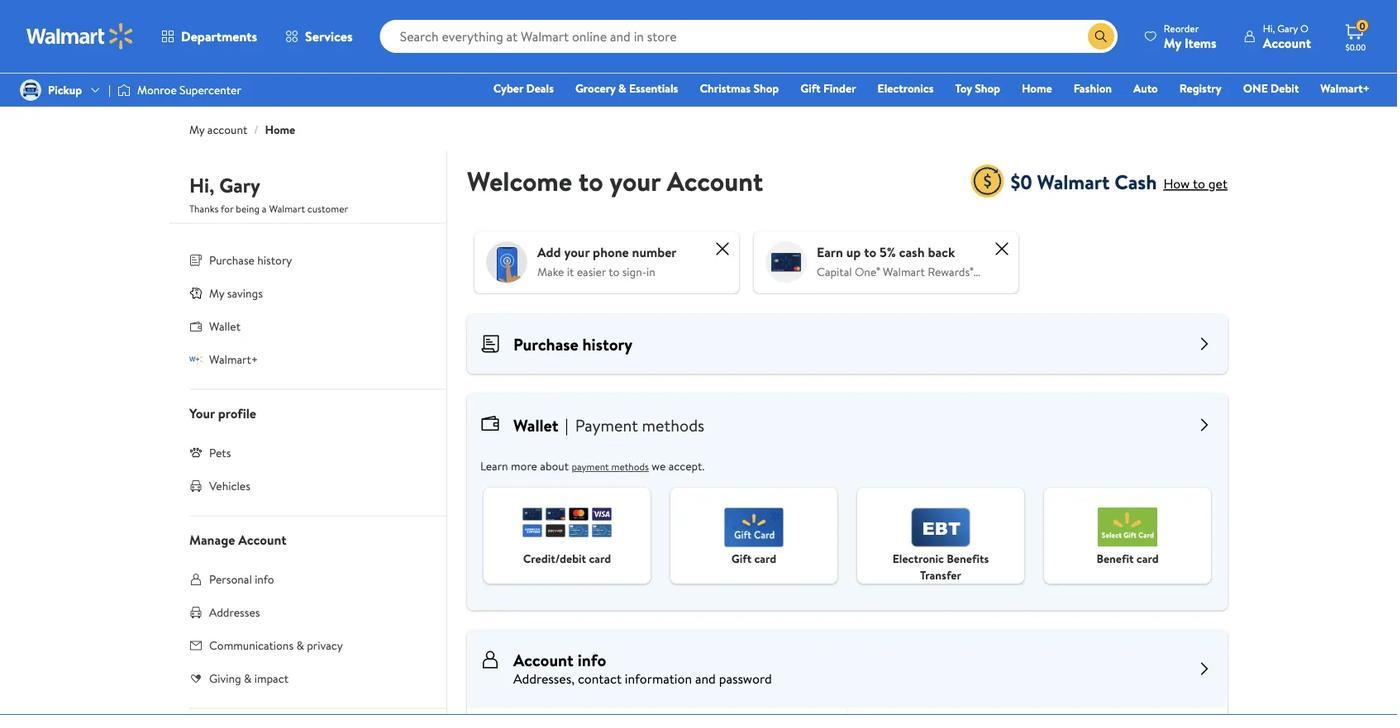 Task type: describe. For each thing, give the bounding box(es) containing it.
to inside the 'add your phone number make it easier to sign-in'
[[609, 263, 620, 279]]

payment
[[575, 413, 638, 437]]

pets link
[[170, 436, 447, 469]]

in
[[647, 263, 656, 279]]

card for credit/debit card
[[589, 551, 611, 567]]

1 vertical spatial walmart+ link
[[170, 343, 447, 376]]

1 vertical spatial history
[[583, 332, 633, 356]]

reorder my items
[[1164, 21, 1217, 52]]

savings
[[227, 285, 263, 301]]

benefit card
[[1097, 551, 1159, 567]]

Walmart Site-Wide search field
[[380, 20, 1118, 53]]

easier
[[577, 263, 606, 279]]

gift finder
[[801, 80, 856, 96]]

benefit card button
[[1044, 488, 1211, 584]]

cash
[[899, 243, 925, 261]]

benefit card image
[[1098, 508, 1158, 547]]

up
[[847, 243, 861, 261]]

essentials
[[629, 80, 678, 96]]

my for my savings
[[209, 285, 224, 301]]

credit/debit card image
[[523, 508, 612, 537]]

finder
[[824, 80, 856, 96]]

icon image for walmart+
[[189, 353, 203, 366]]

giving & impact link
[[170, 662, 447, 695]]

5%
[[880, 243, 896, 261]]

walmart inside earn up to 5% cash back capital one® walmart rewards® card
[[883, 263, 925, 279]]

one debit link
[[1236, 79, 1307, 97]]

/
[[254, 122, 258, 138]]

0 vertical spatial home link
[[1015, 79, 1060, 97]]

& for communications
[[296, 637, 304, 653]]

gary for for
[[219, 172, 260, 199]]

earn up to 5% cash back capital one® walmart rewards® card
[[817, 243, 1001, 279]]

my account link
[[189, 122, 247, 138]]

your profile
[[189, 404, 256, 422]]

toy
[[955, 80, 972, 96]]

my for my account / home
[[189, 122, 205, 138]]

0 vertical spatial history
[[257, 252, 292, 268]]

hi, for account
[[1263, 21, 1275, 35]]

search icon image
[[1095, 30, 1108, 43]]

1 vertical spatial |
[[565, 413, 569, 437]]

christmas shop
[[700, 80, 779, 96]]

wallet for wallet | payment methods
[[514, 413, 559, 437]]

cash
[[1115, 168, 1157, 196]]

personal info
[[209, 571, 274, 587]]

hi, gary o account
[[1263, 21, 1311, 52]]

reorder
[[1164, 21, 1199, 35]]

customer
[[307, 202, 348, 216]]

gift finder link
[[793, 79, 864, 97]]

0 horizontal spatial purchase history link
[[170, 244, 447, 277]]

fashion
[[1074, 80, 1112, 96]]

gift for gift card
[[732, 551, 752, 567]]

learn
[[480, 458, 508, 474]]

next best action image image for add
[[486, 241, 528, 283]]

card for benefit card
[[1137, 551, 1159, 567]]

supercenter
[[180, 82, 241, 98]]

for
[[221, 202, 234, 216]]

number
[[632, 243, 677, 261]]

cyber deals link
[[486, 79, 561, 97]]

welcome
[[467, 162, 572, 199]]

my account / home
[[189, 122, 295, 138]]

toy shop link
[[948, 79, 1008, 97]]

how to get link
[[1164, 168, 1228, 193]]

christmas shop link
[[692, 79, 787, 97]]

grocery & essentials
[[575, 80, 678, 96]]

card
[[977, 263, 1001, 279]]

thanks
[[189, 202, 219, 216]]

one®
[[855, 263, 880, 279]]

electronic benefits transfer button
[[858, 488, 1025, 584]]

hi, for thanks for being a walmart customer
[[189, 172, 215, 199]]

card for gift card
[[755, 551, 777, 567]]

& for giving
[[244, 670, 252, 686]]

1 horizontal spatial purchase history
[[514, 332, 633, 356]]

0
[[1360, 19, 1366, 33]]

departments
[[181, 27, 257, 45]]

0 horizontal spatial purchase history
[[209, 252, 292, 268]]

privacy
[[307, 637, 343, 653]]

1 vertical spatial purchase history link
[[467, 314, 1228, 374]]

walmart inside hi, gary thanks for being a walmart customer
[[269, 202, 305, 216]]

profile
[[218, 404, 256, 422]]

Search search field
[[380, 20, 1118, 53]]

about
[[540, 458, 569, 474]]

more
[[511, 458, 537, 474]]

communications
[[209, 637, 294, 653]]

0 vertical spatial methods
[[642, 413, 705, 437]]

close panel image for earn up to 5% cash back
[[992, 239, 1012, 259]]

registry
[[1180, 80, 1222, 96]]

0 vertical spatial walmart+ link
[[1313, 79, 1378, 97]]

electronics
[[878, 80, 934, 96]]

pickup
[[48, 82, 82, 98]]

personal info link
[[170, 563, 447, 596]]

info for personal
[[255, 571, 274, 587]]

manage
[[189, 530, 235, 549]]

manage account
[[189, 530, 287, 549]]

a
[[262, 202, 267, 216]]

services
[[305, 27, 353, 45]]

learn more about payment methods we accept.
[[480, 458, 705, 474]]

contact
[[578, 670, 622, 688]]

wallet link
[[170, 310, 447, 343]]

your
[[189, 404, 215, 422]]

electronics link
[[870, 79, 941, 97]]

welcome to your account
[[467, 162, 763, 199]]

one
[[1243, 80, 1268, 96]]

monroe supercenter
[[137, 82, 241, 98]]

credit/debit
[[523, 551, 586, 567]]

communications & privacy link
[[170, 629, 447, 662]]

0 horizontal spatial home
[[265, 122, 295, 138]]



Task type: vqa. For each thing, say whether or not it's contained in the screenshot.
"&" to the middle
yes



Task type: locate. For each thing, give the bounding box(es) containing it.
vehicles link
[[170, 469, 447, 502]]

& right giving
[[244, 670, 252, 686]]

info right addresses,
[[578, 648, 606, 671]]

icon image left pets
[[189, 446, 203, 459]]

to
[[579, 162, 603, 199], [1193, 174, 1206, 193], [864, 243, 877, 261], [609, 263, 620, 279]]

close panel image up card
[[992, 239, 1012, 259]]

hi, left o
[[1263, 21, 1275, 35]]

to down phone
[[609, 263, 620, 279]]

0 vertical spatial walmart
[[1037, 168, 1110, 196]]

0 horizontal spatial shop
[[754, 80, 779, 96]]

2 vertical spatial &
[[244, 670, 252, 686]]

payment methods link
[[572, 460, 649, 474]]

how
[[1164, 174, 1190, 193]]

card inside button
[[755, 551, 777, 567]]

2 vertical spatial icon image
[[189, 446, 203, 459]]

0 horizontal spatial your
[[564, 243, 590, 261]]

methods inside learn more about payment methods we accept.
[[612, 460, 649, 474]]

grocery & essentials link
[[568, 79, 686, 97]]

auto link
[[1126, 79, 1166, 97]]

1 horizontal spatial info
[[578, 648, 606, 671]]

0 horizontal spatial my
[[189, 122, 205, 138]]

icon image up your
[[189, 353, 203, 366]]

one debit
[[1243, 80, 1299, 96]]

it
[[567, 263, 574, 279]]

0 vertical spatial your
[[610, 162, 661, 199]]

0 vertical spatial &
[[619, 80, 626, 96]]

cyber deals
[[493, 80, 554, 96]]

icon image for my savings
[[189, 286, 203, 300]]

& inside 'link'
[[619, 80, 626, 96]]

1 horizontal spatial purchase history link
[[467, 314, 1228, 374]]

and
[[695, 670, 716, 688]]

electronic benefits transfer image
[[911, 508, 971, 547]]

addresses,
[[514, 670, 575, 688]]

0 horizontal spatial walmart+ link
[[170, 343, 447, 376]]

2 horizontal spatial walmart
[[1037, 168, 1110, 196]]

fashion link
[[1066, 79, 1120, 97]]

wallet | payment methods
[[514, 413, 705, 437]]

to left 'get'
[[1193, 174, 1206, 193]]

close panel image
[[713, 239, 733, 259], [992, 239, 1012, 259]]

1 horizontal spatial card
[[755, 551, 777, 567]]

1 horizontal spatial next best action image image
[[766, 241, 807, 283]]

0 vertical spatial hi,
[[1263, 21, 1275, 35]]

1 horizontal spatial your
[[610, 162, 661, 199]]

0 vertical spatial wallet
[[209, 318, 241, 334]]

communications & privacy
[[209, 637, 343, 653]]

0 vertical spatial purchase history link
[[170, 244, 447, 277]]

gary inside hi, gary o account
[[1278, 21, 1298, 35]]

gary
[[1278, 21, 1298, 35], [219, 172, 260, 199]]

2 close panel image from the left
[[992, 239, 1012, 259]]

make
[[537, 263, 564, 279]]

payment
[[572, 460, 609, 474]]

1 vertical spatial purchase
[[514, 332, 579, 356]]

card right the benefit
[[1137, 551, 1159, 567]]

gift left finder
[[801, 80, 821, 96]]

1 vertical spatial methods
[[612, 460, 649, 474]]

account inside the account info addresses, contact information and password
[[514, 648, 574, 671]]

0 horizontal spatial purchase
[[209, 252, 255, 268]]

1 horizontal spatial my
[[209, 285, 224, 301]]

1 next best action image image from the left
[[486, 241, 528, 283]]

your up it
[[564, 243, 590, 261]]

0 horizontal spatial next best action image image
[[486, 241, 528, 283]]

2 shop from the left
[[975, 80, 1000, 96]]

info inside the account info addresses, contact information and password
[[578, 648, 606, 671]]

card right credit/debit
[[589, 551, 611, 567]]

hi, gary link
[[189, 172, 260, 206]]

shop right christmas at the top right of the page
[[754, 80, 779, 96]]

account info addresses, contact information and password
[[514, 648, 772, 688]]

auto
[[1134, 80, 1158, 96]]

account
[[1263, 33, 1311, 52], [667, 162, 763, 199], [238, 530, 287, 549], [514, 648, 574, 671]]

shop for christmas shop
[[754, 80, 779, 96]]

1 horizontal spatial gift
[[801, 80, 821, 96]]

close panel image for add your phone number
[[713, 239, 733, 259]]

shop right toy
[[975, 80, 1000, 96]]

next best action image image left the earn
[[766, 241, 807, 283]]

walmart right a
[[269, 202, 305, 216]]

password
[[719, 670, 772, 688]]

info for account
[[578, 648, 606, 671]]

walmart+ link down $0.00
[[1313, 79, 1378, 97]]

1 horizontal spatial purchase
[[514, 332, 579, 356]]

1 vertical spatial gary
[[219, 172, 260, 199]]

your inside the 'add your phone number make it easier to sign-in'
[[564, 243, 590, 261]]

$0.00
[[1346, 41, 1366, 53]]

monroe
[[137, 82, 177, 98]]

home link right /
[[265, 122, 295, 138]]

history down easier
[[583, 332, 633, 356]]

icon image for pets
[[189, 446, 203, 459]]

deals
[[526, 80, 554, 96]]

capital
[[817, 263, 852, 279]]

purchase down make
[[514, 332, 579, 356]]

2 horizontal spatial my
[[1164, 33, 1182, 52]]

next best action image image
[[486, 241, 528, 283], [766, 241, 807, 283]]

1 horizontal spatial hi,
[[1263, 21, 1275, 35]]

hi, gary thanks for being a walmart customer
[[189, 172, 348, 216]]

 image
[[117, 82, 131, 98]]

icon image left my savings
[[189, 286, 203, 300]]

icon image inside pets link
[[189, 446, 203, 459]]

christmas
[[700, 80, 751, 96]]

0 horizontal spatial close panel image
[[713, 239, 733, 259]]

 image
[[20, 79, 41, 101]]

sign-
[[622, 263, 647, 279]]

1 horizontal spatial home link
[[1015, 79, 1060, 97]]

0 horizontal spatial walmart+
[[209, 351, 258, 367]]

| right pickup
[[109, 82, 111, 98]]

1 vertical spatial my
[[189, 122, 205, 138]]

to inside $0 walmart cash how to get
[[1193, 174, 1206, 193]]

0 horizontal spatial gary
[[219, 172, 260, 199]]

0 horizontal spatial walmart
[[269, 202, 305, 216]]

& for grocery
[[619, 80, 626, 96]]

1 vertical spatial home link
[[265, 122, 295, 138]]

purchase history link
[[170, 244, 447, 277], [467, 314, 1228, 374]]

1 close panel image from the left
[[713, 239, 733, 259]]

my left items
[[1164, 33, 1182, 52]]

my inside the reorder my items
[[1164, 33, 1182, 52]]

1 horizontal spatial walmart
[[883, 263, 925, 279]]

credit/debit card
[[523, 551, 611, 567]]

gift down gift card image
[[732, 551, 752, 567]]

registry link
[[1172, 79, 1229, 97]]

purchase up my savings
[[209, 252, 255, 268]]

| left payment
[[565, 413, 569, 437]]

my left savings
[[209, 285, 224, 301]]

transfer
[[920, 567, 962, 583]]

wallet
[[209, 318, 241, 334], [514, 413, 559, 437]]

1 horizontal spatial walmart+ link
[[1313, 79, 1378, 97]]

home left fashion link
[[1022, 80, 1052, 96]]

account
[[207, 122, 247, 138]]

1 card from the left
[[589, 551, 611, 567]]

& inside "link"
[[244, 670, 252, 686]]

services button
[[271, 17, 367, 56]]

your up number
[[610, 162, 661, 199]]

my savings
[[209, 285, 263, 301]]

gary inside hi, gary thanks for being a walmart customer
[[219, 172, 260, 199]]

hi, up thanks
[[189, 172, 215, 199]]

2 vertical spatial walmart
[[883, 263, 925, 279]]

1 horizontal spatial &
[[296, 637, 304, 653]]

1 horizontal spatial history
[[583, 332, 633, 356]]

purchase history link down capital
[[467, 314, 1228, 374]]

card
[[589, 551, 611, 567], [755, 551, 777, 567], [1137, 551, 1159, 567]]

0 horizontal spatial hi,
[[189, 172, 215, 199]]

1 vertical spatial walmart
[[269, 202, 305, 216]]

1 horizontal spatial walmart+
[[1321, 80, 1370, 96]]

home
[[1022, 80, 1052, 96], [265, 122, 295, 138]]

1 horizontal spatial shop
[[975, 80, 1000, 96]]

walmart+ link down my savings link on the top of page
[[170, 343, 447, 376]]

& left privacy
[[296, 637, 304, 653]]

methods up accept.
[[642, 413, 705, 437]]

add
[[537, 243, 561, 261]]

home link left fashion link
[[1015, 79, 1060, 97]]

impact
[[254, 670, 289, 686]]

phone
[[593, 243, 629, 261]]

walmart+ down $0.00
[[1321, 80, 1370, 96]]

1 vertical spatial gift
[[732, 551, 752, 567]]

gary for account
[[1278, 21, 1298, 35]]

next best action image image for earn
[[766, 241, 807, 283]]

1 vertical spatial info
[[578, 648, 606, 671]]

information
[[625, 670, 692, 688]]

3 icon image from the top
[[189, 446, 203, 459]]

gary up being
[[219, 172, 260, 199]]

hi, inside hi, gary thanks for being a walmart customer
[[189, 172, 215, 199]]

gift for gift finder
[[801, 80, 821, 96]]

0 vertical spatial walmart+
[[1321, 80, 1370, 96]]

get
[[1209, 174, 1228, 193]]

purchase history
[[209, 252, 292, 268], [514, 332, 633, 356]]

icon image
[[189, 286, 203, 300], [189, 353, 203, 366], [189, 446, 203, 459]]

vehicles
[[209, 478, 250, 494]]

walmart+ up profile
[[209, 351, 258, 367]]

info right personal
[[255, 571, 274, 587]]

0 vertical spatial gary
[[1278, 21, 1298, 35]]

0 vertical spatial |
[[109, 82, 111, 98]]

0 horizontal spatial info
[[255, 571, 274, 587]]

0 vertical spatial icon image
[[189, 286, 203, 300]]

walmart image
[[26, 23, 134, 50]]

earn
[[817, 243, 843, 261]]

icon image inside my savings link
[[189, 286, 203, 300]]

being
[[236, 202, 260, 216]]

2 next best action image image from the left
[[766, 241, 807, 283]]

info
[[255, 571, 274, 587], [578, 648, 606, 671]]

electronic
[[893, 551, 944, 567]]

0 vertical spatial home
[[1022, 80, 1052, 96]]

&
[[619, 80, 626, 96], [296, 637, 304, 653], [244, 670, 252, 686]]

0 vertical spatial info
[[255, 571, 274, 587]]

gary left o
[[1278, 21, 1298, 35]]

2 horizontal spatial card
[[1137, 551, 1159, 567]]

next best action image image left add
[[486, 241, 528, 283]]

wallet up more
[[514, 413, 559, 437]]

1 vertical spatial &
[[296, 637, 304, 653]]

hi,
[[1263, 21, 1275, 35], [189, 172, 215, 199]]

1 vertical spatial wallet
[[514, 413, 559, 437]]

hi, inside hi, gary o account
[[1263, 21, 1275, 35]]

purchase history down it
[[514, 332, 633, 356]]

wallet down my savings
[[209, 318, 241, 334]]

departments button
[[147, 17, 271, 56]]

0 horizontal spatial wallet
[[209, 318, 241, 334]]

2 vertical spatial my
[[209, 285, 224, 301]]

1 horizontal spatial gary
[[1278, 21, 1298, 35]]

1 horizontal spatial home
[[1022, 80, 1052, 96]]

personal
[[209, 571, 252, 587]]

addresses
[[209, 604, 260, 620]]

1 horizontal spatial wallet
[[514, 413, 559, 437]]

purchase history up savings
[[209, 252, 292, 268]]

0 horizontal spatial home link
[[265, 122, 295, 138]]

2 icon image from the top
[[189, 353, 203, 366]]

we
[[652, 458, 666, 474]]

back
[[928, 243, 955, 261]]

home right /
[[265, 122, 295, 138]]

1 icon image from the top
[[189, 286, 203, 300]]

0 vertical spatial purchase history
[[209, 252, 292, 268]]

accept.
[[669, 458, 705, 474]]

benefits
[[947, 551, 989, 567]]

1 vertical spatial your
[[564, 243, 590, 261]]

purchase history link down customer
[[170, 244, 447, 277]]

1 vertical spatial hi,
[[189, 172, 215, 199]]

close panel image right number
[[713, 239, 733, 259]]

0 vertical spatial purchase
[[209, 252, 255, 268]]

my left the account
[[189, 122, 205, 138]]

& right grocery
[[619, 80, 626, 96]]

walmart+ link
[[1313, 79, 1378, 97], [170, 343, 447, 376]]

methods left we
[[612, 460, 649, 474]]

1 shop from the left
[[754, 80, 779, 96]]

gift card
[[732, 551, 777, 567]]

1 horizontal spatial |
[[565, 413, 569, 437]]

methods
[[642, 413, 705, 437], [612, 460, 649, 474]]

my savings link
[[170, 277, 447, 310]]

your
[[610, 162, 661, 199], [564, 243, 590, 261]]

gift inside button
[[732, 551, 752, 567]]

wallet for wallet
[[209, 318, 241, 334]]

0 vertical spatial my
[[1164, 33, 1182, 52]]

history up savings
[[257, 252, 292, 268]]

0 horizontal spatial |
[[109, 82, 111, 98]]

2 horizontal spatial &
[[619, 80, 626, 96]]

card down gift card image
[[755, 551, 777, 567]]

1 vertical spatial icon image
[[189, 353, 203, 366]]

0 horizontal spatial history
[[257, 252, 292, 268]]

gift card button
[[671, 488, 838, 584]]

to inside earn up to 5% cash back capital one® walmart rewards® card
[[864, 243, 877, 261]]

shop
[[754, 80, 779, 96], [975, 80, 1000, 96]]

walmart right $0
[[1037, 168, 1110, 196]]

0 horizontal spatial gift
[[732, 551, 752, 567]]

0 horizontal spatial card
[[589, 551, 611, 567]]

1 vertical spatial walmart+
[[209, 351, 258, 367]]

walmart+
[[1321, 80, 1370, 96], [209, 351, 258, 367]]

1 vertical spatial purchase history
[[514, 332, 633, 356]]

|
[[109, 82, 111, 98], [565, 413, 569, 437]]

to right welcome
[[579, 162, 603, 199]]

shop for toy shop
[[975, 80, 1000, 96]]

2 card from the left
[[755, 551, 777, 567]]

gift card image
[[724, 508, 784, 547]]

3 card from the left
[[1137, 551, 1159, 567]]

walmart down the cash
[[883, 263, 925, 279]]

1 horizontal spatial close panel image
[[992, 239, 1012, 259]]

walmart
[[1037, 168, 1110, 196], [269, 202, 305, 216], [883, 263, 925, 279]]

giving & impact
[[209, 670, 289, 686]]

to right up
[[864, 243, 877, 261]]

0 vertical spatial gift
[[801, 80, 821, 96]]

1 vertical spatial home
[[265, 122, 295, 138]]

0 horizontal spatial &
[[244, 670, 252, 686]]



